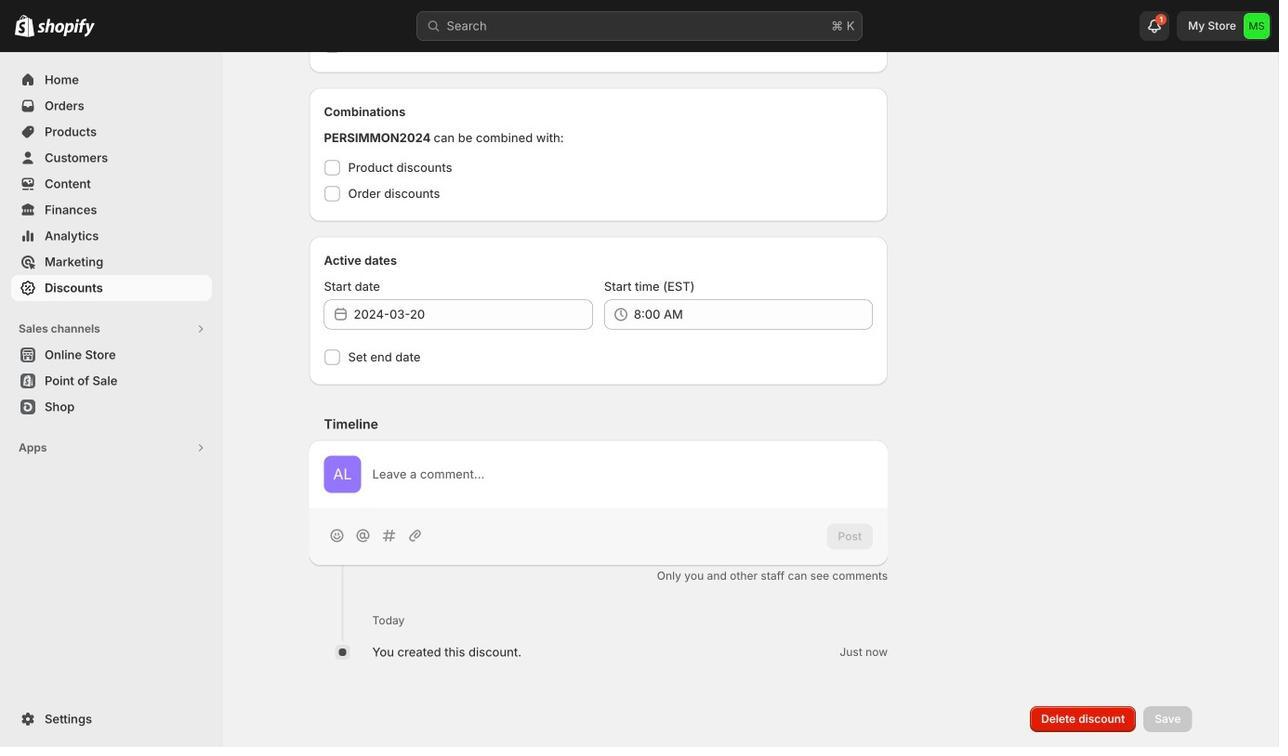 Task type: locate. For each thing, give the bounding box(es) containing it.
shopify image
[[15, 15, 34, 37], [37, 18, 95, 37]]

avatar with initials a l image
[[324, 456, 361, 493]]

1 horizontal spatial shopify image
[[37, 18, 95, 37]]

my store image
[[1244, 13, 1270, 39]]



Task type: describe. For each thing, give the bounding box(es) containing it.
Leave a comment... text field
[[372, 465, 873, 484]]

Enter time text field
[[634, 300, 873, 330]]

YYYY-MM-DD text field
[[354, 300, 593, 330]]

0 horizontal spatial shopify image
[[15, 15, 34, 37]]



Task type: vqa. For each thing, say whether or not it's contained in the screenshot.
Avatar with initials A L
yes



